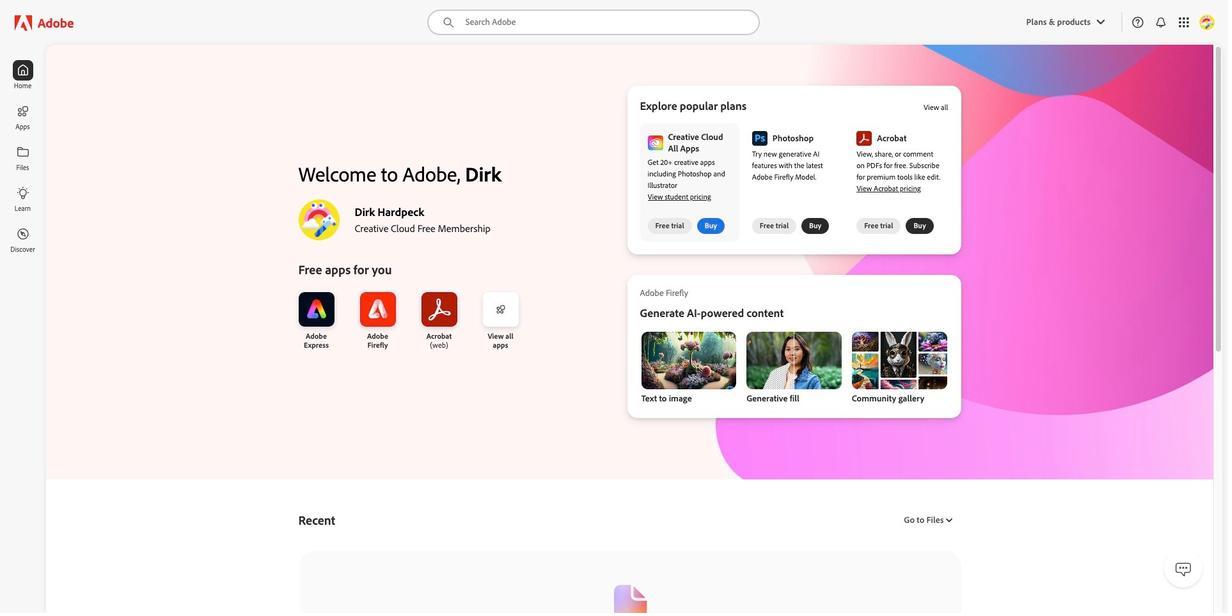 Task type: locate. For each thing, give the bounding box(es) containing it.
adobe express image
[[299, 292, 334, 327]]

1 vertical spatial acrobat image
[[421, 292, 457, 327]]

1 horizontal spatial acrobat image
[[857, 131, 872, 146]]

apps to try element
[[628, 86, 962, 255]]

acrobat image
[[857, 131, 872, 146], [421, 292, 457, 327]]

0 horizontal spatial acrobat image
[[421, 292, 457, 327]]

creative cloud all apps image
[[648, 135, 663, 150]]

view more image
[[496, 305, 506, 315]]

0 vertical spatial acrobat image
[[857, 131, 872, 146]]

acrobat image inside the apps to try element
[[857, 131, 872, 146]]



Task type: describe. For each thing, give the bounding box(es) containing it.
go to files image
[[944, 518, 953, 523]]

adobe firefly image
[[360, 292, 396, 327]]

generative fill image
[[747, 332, 842, 390]]

community gallery image
[[852, 332, 948, 390]]

photoshop image
[[753, 131, 768, 146]]

text to image image
[[642, 332, 737, 390]]

Search Adobe search field
[[427, 10, 760, 35]]



Task type: vqa. For each thing, say whether or not it's contained in the screenshot.
Community gallery Image
yes



